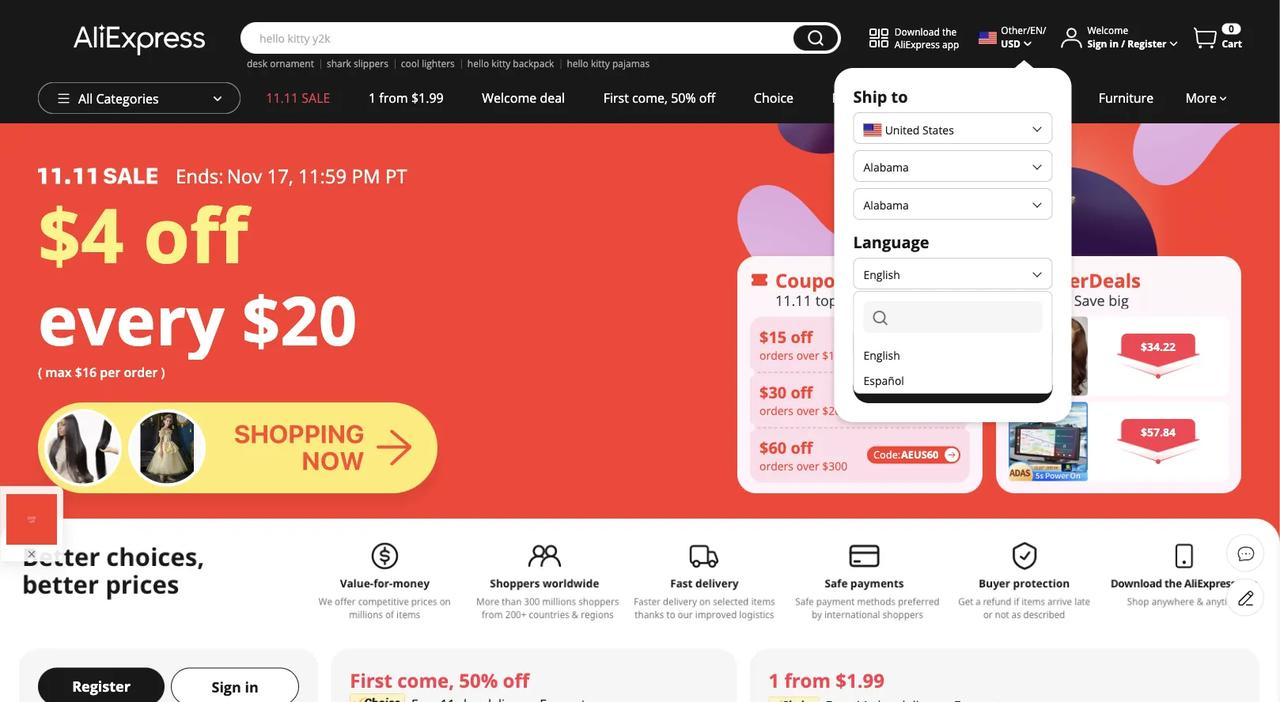 Task type: locate. For each thing, give the bounding box(es) containing it.
deal
[[540, 89, 565, 106]]

$60
[[760, 437, 787, 459]]

hello for hello kitty backpack
[[468, 57, 489, 70]]

off inside $15 off orders over $100
[[791, 326, 813, 348]]

hello kitty backpack
[[468, 57, 554, 70]]

0 vertical spatial register
[[1128, 37, 1167, 50]]

español
[[864, 373, 905, 388]]

2 code: from the top
[[874, 393, 901, 407]]

1 vertical spatial sign
[[212, 678, 241, 698]]

0 vertical spatial 50%
[[671, 89, 696, 106]]

alabama
[[864, 159, 909, 175], [864, 197, 909, 213]]

) right order
[[161, 364, 165, 381]]

1 horizontal spatial sign
[[1088, 37, 1108, 50]]

1 vertical spatial )
[[161, 364, 165, 381]]

0 horizontal spatial kitty
[[492, 57, 511, 70]]

0 vertical spatial (
[[888, 337, 891, 352]]

2 product image image from the top
[[1009, 402, 1088, 482]]

hello kitty y2k text field
[[252, 30, 786, 46]]

orders left $300
[[760, 459, 794, 474]]

usd
[[1002, 37, 1021, 50]]

$100
[[823, 348, 848, 363]]

0 vertical spatial 1 from $1.99 link
[[350, 82, 463, 114]]

0 horizontal spatial come,
[[398, 669, 454, 694]]

over inside $30 off orders over $200
[[797, 403, 820, 418]]

2 icon image from the left
[[1009, 271, 1028, 290]]

choice link
[[735, 82, 813, 114]]

( inside every $20 ( max $16 per order )
[[38, 364, 42, 381]]

welcome
[[1088, 24, 1129, 37], [482, 89, 537, 106]]

3 over from the top
[[797, 459, 820, 474]]

save left "big"
[[1075, 291, 1105, 310]]

0 vertical spatial orders
[[760, 348, 794, 363]]

save right 'español'
[[939, 379, 968, 396]]

orders up $30 at the right bottom of page
[[760, 348, 794, 363]]

in for sign in
[[245, 678, 259, 698]]

1 vertical spatial welcome
[[482, 89, 537, 106]]

over inside $60 off orders over $300
[[797, 459, 820, 474]]

1 horizontal spatial from
[[785, 669, 831, 694]]

(
[[888, 337, 891, 352], [38, 364, 42, 381]]

11.11 left top
[[776, 291, 812, 310]]

0 horizontal spatial icon image
[[750, 271, 769, 290]]

aliexpress
[[895, 37, 940, 50]]

in for sign in / register
[[1110, 37, 1119, 50]]

1 horizontal spatial hello
[[567, 57, 589, 70]]

0 horizontal spatial superdeals
[[895, 89, 963, 106]]

sign
[[1088, 37, 1108, 50], [212, 678, 241, 698]]

1 vertical spatial over
[[797, 403, 820, 418]]

0 horizontal spatial hello
[[468, 57, 489, 70]]

11.11 top discounts
[[776, 291, 906, 310]]

0 vertical spatial over
[[797, 348, 820, 363]]

kitty for backpack
[[492, 57, 511, 70]]

1 icon image from the left
[[750, 271, 769, 290]]

welcome up furniture at the right top of the page
[[1088, 24, 1129, 37]]

1 product image image from the top
[[1009, 317, 1088, 396]]

2 vertical spatial code:
[[874, 449, 901, 462]]

over for $60 off
[[797, 459, 820, 474]]

first
[[604, 89, 629, 106], [350, 669, 393, 694]]

/ up furniture at the right top of the page
[[1122, 37, 1126, 50]]

1 vertical spatial save
[[939, 379, 968, 396]]

code: down the currency
[[874, 338, 901, 352]]

off for $4 off
[[143, 183, 248, 285]]

pm
[[352, 163, 380, 189]]

1 vertical spatial $1.99
[[836, 669, 885, 694]]

0 vertical spatial 1
[[369, 89, 376, 106]]

code: down 'español'
[[874, 393, 901, 407]]

1 vertical spatial first
[[350, 669, 393, 694]]

0 vertical spatial 1 from $1.99
[[369, 89, 444, 106]]

/ right other/
[[1043, 24, 1047, 37]]

0 horizontal spatial )
[[161, 364, 165, 381]]

product image image
[[1009, 317, 1088, 396], [1009, 402, 1088, 482]]

$15
[[760, 326, 787, 348]]

kitty down hello kitty y2k text box
[[492, 57, 511, 70]]

over left $200
[[797, 403, 820, 418]]

0 vertical spatial superdeals
[[895, 89, 963, 106]]

every $20 ( max $16 per order )
[[38, 274, 357, 381]]

off inside $30 off orders over $200
[[791, 382, 813, 403]]

desk ornament link
[[247, 57, 314, 70]]

0 vertical spatial come,
[[632, 89, 668, 106]]

plus link
[[813, 82, 876, 114]]

11.11 for coupon codes
[[776, 291, 812, 310]]

orders for $60
[[760, 459, 794, 474]]

off
[[700, 89, 716, 106], [143, 183, 248, 285], [791, 326, 813, 348], [791, 382, 813, 403], [791, 437, 813, 459], [503, 669, 530, 694]]

from
[[379, 89, 408, 106], [785, 669, 831, 694]]

nov
[[227, 163, 262, 189]]

1 vertical spatial first come, 50% off link
[[331, 650, 737, 703]]

1 horizontal spatial 1 from $1.99
[[769, 669, 885, 694]]

every
[[38, 274, 225, 366]]

code: left aeus60
[[874, 449, 901, 462]]

lighters
[[422, 57, 455, 70]]

in
[[1110, 37, 1119, 50], [245, 678, 259, 698]]

1 orders from the top
[[760, 348, 794, 363]]

2 english from the top
[[864, 348, 901, 363]]

1 vertical spatial register
[[72, 678, 131, 697]]

0 vertical spatial )
[[921, 337, 924, 352]]

all categories
[[78, 90, 159, 107]]

17,
[[267, 163, 294, 189]]

1 horizontal spatial icon image
[[1009, 271, 1028, 290]]

1 vertical spatial (
[[38, 364, 42, 381]]

0 horizontal spatial 1
[[369, 89, 376, 106]]

kitty left pajamas
[[591, 57, 610, 70]]

1 from $1.99 link
[[350, 82, 463, 114], [750, 650, 1261, 703]]

1 vertical spatial orders
[[760, 403, 794, 418]]

$57.84 link
[[1009, 402, 1229, 482]]

1 vertical spatial from
[[785, 669, 831, 694]]

1 vertical spatial in
[[245, 678, 259, 698]]

1 horizontal spatial kitty
[[591, 57, 610, 70]]

states
[[923, 123, 954, 138]]

50%
[[671, 89, 696, 106], [459, 669, 498, 694]]

1 hello from the left
[[468, 57, 489, 70]]

) right euro
[[921, 337, 924, 352]]

orders for $30
[[760, 403, 794, 418]]

0 vertical spatial product image image
[[1009, 317, 1088, 396]]

11.11 left "big"
[[1035, 291, 1071, 310]]

hello right lighters at the left top of the page
[[468, 57, 489, 70]]

pop picture image
[[6, 495, 57, 545]]

product image image for $34.22
[[1009, 317, 1088, 396]]

1 horizontal spatial welcome
[[1088, 24, 1129, 37]]

2 hello from the left
[[567, 57, 589, 70]]

hello right backpack
[[567, 57, 589, 70]]

product image image for $57.84
[[1009, 402, 1088, 482]]

/ for in
[[1122, 37, 1126, 50]]

0 horizontal spatial sign
[[212, 678, 241, 698]]

welcome for welcome deal
[[482, 89, 537, 106]]

ornament
[[270, 57, 314, 70]]

1 over from the top
[[797, 348, 820, 363]]

0 horizontal spatial welcome
[[482, 89, 537, 106]]

1 horizontal spatial /
[[1122, 37, 1126, 50]]

0 horizontal spatial (
[[38, 364, 42, 381]]

sign for sign in
[[212, 678, 241, 698]]

)
[[921, 337, 924, 352], [161, 364, 165, 381]]

0 horizontal spatial in
[[245, 678, 259, 698]]

1 horizontal spatial 1 from $1.99 link
[[750, 650, 1261, 703]]

first come, 50% off
[[604, 89, 716, 106], [350, 669, 530, 694]]

$30 off orders over $200
[[760, 382, 848, 418]]

off inside $60 off orders over $300
[[791, 437, 813, 459]]

1 vertical spatial english
[[864, 348, 901, 363]]

ends: nov 17, 11:59 pm pt
[[176, 163, 407, 189]]

register
[[1128, 37, 1167, 50], [72, 678, 131, 697]]

0 vertical spatial from
[[379, 89, 408, 106]]

0
[[1229, 22, 1235, 35]]

pajamas
[[613, 57, 650, 70]]

0 vertical spatial alabama
[[864, 159, 909, 175]]

3 code: from the top
[[874, 449, 901, 462]]

1 horizontal spatial 1
[[769, 669, 780, 694]]

welcome down 'hello kitty backpack'
[[482, 89, 537, 106]]

orders up the $60
[[760, 403, 794, 418]]

1 horizontal spatial in
[[1110, 37, 1119, 50]]

orders inside $15 off orders over $100
[[760, 348, 794, 363]]

alabama down united
[[864, 159, 909, 175]]

orders
[[760, 348, 794, 363], [760, 403, 794, 418], [760, 459, 794, 474]]

2 horizontal spatial 11.11
[[1035, 291, 1071, 310]]

$20
[[242, 274, 357, 366]]

2 orders from the top
[[760, 403, 794, 418]]

over inside $15 off orders over $100
[[797, 348, 820, 363]]

2 alabama from the top
[[864, 197, 909, 213]]

1 vertical spatial 1 from $1.99 link
[[750, 650, 1261, 703]]

come,
[[632, 89, 668, 106], [398, 669, 454, 694]]

language
[[854, 231, 930, 253]]

0 horizontal spatial from
[[379, 89, 408, 106]]

0 horizontal spatial first come, 50% off
[[350, 669, 530, 694]]

11.11
[[266, 89, 299, 106], [776, 291, 812, 310], [1035, 291, 1071, 310]]

0 horizontal spatial /
[[1043, 24, 1047, 37]]

slippers
[[354, 57, 389, 70]]

1 horizontal spatial first come, 50% off
[[604, 89, 716, 106]]

0 horizontal spatial register
[[72, 678, 131, 697]]

None button
[[794, 25, 838, 51]]

2 kitty from the left
[[591, 57, 610, 70]]

furniture link
[[1080, 82, 1173, 114]]

1 horizontal spatial 50%
[[671, 89, 696, 106]]

per
[[100, 364, 121, 381]]

kitty
[[492, 57, 511, 70], [591, 57, 610, 70]]

coupon bg image
[[750, 317, 970, 483]]

save
[[1075, 291, 1105, 310], [939, 379, 968, 396]]

None field
[[864, 302, 1043, 333]]

1 horizontal spatial first
[[604, 89, 629, 106]]

superdeals
[[895, 89, 963, 106], [1035, 268, 1141, 293]]

other/ en /
[[1002, 24, 1047, 37]]

1 vertical spatial 50%
[[459, 669, 498, 694]]

3 orders from the top
[[760, 459, 794, 474]]

over for $15 off
[[797, 348, 820, 363]]

en
[[1031, 24, 1043, 37]]

1 vertical spatial product image image
[[1009, 402, 1088, 482]]

hello kitty pajamas
[[567, 57, 650, 70]]

11.11 save big
[[1035, 291, 1129, 310]]

icon image
[[750, 271, 769, 290], [1009, 271, 1028, 290]]

english
[[864, 267, 901, 282], [864, 348, 901, 363]]

hello kitty pajamas link
[[567, 57, 650, 70]]

orders inside $30 off orders over $200
[[760, 403, 794, 418]]

1 vertical spatial 1 from $1.99
[[769, 669, 885, 694]]

choice
[[754, 89, 794, 106]]

orders inside $60 off orders over $300
[[760, 459, 794, 474]]

1 vertical spatial code:
[[874, 393, 901, 407]]

1 horizontal spatial 11.11
[[776, 291, 812, 310]]

( left max
[[38, 364, 42, 381]]

0 vertical spatial welcome
[[1088, 24, 1129, 37]]

aeus30
[[902, 393, 939, 407]]

11.11 left sale
[[266, 89, 299, 106]]

over left $100
[[797, 348, 820, 363]]

0 horizontal spatial $1.99
[[412, 89, 444, 106]]

english up discounts
[[864, 267, 901, 282]]

1 vertical spatial come,
[[398, 669, 454, 694]]

0 horizontal spatial 1 from $1.99
[[369, 89, 444, 106]]

alabama up language
[[864, 197, 909, 213]]

$30
[[760, 382, 787, 403]]

code: for $60 off
[[874, 449, 901, 462]]

hello
[[468, 57, 489, 70], [567, 57, 589, 70]]

0 vertical spatial in
[[1110, 37, 1119, 50]]

2 vertical spatial over
[[797, 459, 820, 474]]

1 kitty from the left
[[492, 57, 511, 70]]

1
[[369, 89, 376, 106], [769, 669, 780, 694]]

1 vertical spatial alabama
[[864, 197, 909, 213]]

0 vertical spatial save
[[1075, 291, 1105, 310]]

english up 'español'
[[864, 348, 901, 363]]

1 horizontal spatial superdeals
[[1035, 268, 1141, 293]]

kitty for pajamas
[[591, 57, 610, 70]]

0 vertical spatial english
[[864, 267, 901, 282]]

( right the eur
[[888, 337, 891, 352]]

1 from $1.99
[[369, 89, 444, 106], [769, 669, 885, 694]]

$60 off orders over $300
[[760, 437, 848, 474]]

0 vertical spatial code:
[[874, 338, 901, 352]]

0 vertical spatial sign
[[1088, 37, 1108, 50]]

ship to
[[854, 85, 908, 107]]

2 over from the top
[[797, 403, 820, 418]]

code:
[[874, 338, 901, 352], [874, 393, 901, 407], [874, 449, 901, 462]]

1 horizontal spatial come,
[[632, 89, 668, 106]]

orders for $15
[[760, 348, 794, 363]]

over left $300
[[797, 459, 820, 474]]

2 vertical spatial orders
[[760, 459, 794, 474]]



Task type: vqa. For each thing, say whether or not it's contained in the screenshot.
11- related to $1.99
no



Task type: describe. For each thing, give the bounding box(es) containing it.
sign in / register
[[1088, 37, 1167, 50]]

plus
[[832, 89, 857, 106]]

hello for hello kitty pajamas
[[567, 57, 589, 70]]

shark slippers link
[[327, 57, 389, 70]]

shark slippers
[[327, 57, 389, 70]]

the
[[943, 25, 957, 38]]

0 horizontal spatial save
[[939, 379, 968, 396]]

off for $30 off orders over $200
[[791, 382, 813, 403]]

euro
[[894, 337, 918, 352]]

categories
[[96, 90, 159, 107]]

eur ( euro )
[[864, 337, 924, 352]]

desk
[[247, 57, 268, 70]]

welcome for welcome
[[1088, 24, 1129, 37]]

app
[[943, 37, 960, 50]]

welcome deal link
[[463, 82, 584, 114]]

0 horizontal spatial 11.11
[[266, 89, 299, 106]]

superdeals link
[[876, 82, 982, 114]]

hello kitty backpack link
[[468, 57, 554, 70]]

max
[[45, 364, 72, 381]]

0 vertical spatial first
[[604, 89, 629, 106]]

ship
[[854, 85, 888, 107]]

$300
[[823, 459, 848, 474]]

11.11 sale link
[[247, 82, 350, 114]]

currency
[[854, 301, 925, 323]]

backpack
[[513, 57, 554, 70]]

order
[[124, 364, 158, 381]]

discounts
[[842, 291, 906, 310]]

code: aeus30
[[874, 393, 939, 407]]

1 vertical spatial first come, 50% off
[[350, 669, 530, 694]]

11.11 for superdeals
[[1035, 291, 1071, 310]]

0 vertical spatial first come, 50% off link
[[584, 82, 735, 114]]

cart
[[1222, 37, 1243, 50]]

11.11 sale
[[266, 89, 330, 106]]

1 horizontal spatial register
[[1128, 37, 1167, 50]]

cool lighters link
[[401, 57, 455, 70]]

0 horizontal spatial 1 from $1.99 link
[[350, 82, 463, 114]]

0 cart
[[1222, 22, 1243, 50]]

) inside every $20 ( max $16 per order )
[[161, 364, 165, 381]]

over for $30 off
[[797, 403, 820, 418]]

$200
[[823, 403, 848, 418]]

1 alabama from the top
[[864, 159, 909, 175]]

0 vertical spatial first come, 50% off
[[604, 89, 716, 106]]

0 horizontal spatial first
[[350, 669, 393, 694]]

sale
[[302, 89, 330, 106]]

cool
[[401, 57, 420, 70]]

united states
[[885, 123, 954, 138]]

$16
[[75, 364, 97, 381]]

codes
[[853, 268, 907, 293]]

eur
[[864, 337, 885, 352]]

$4
[[38, 183, 124, 285]]

0 horizontal spatial 50%
[[459, 669, 498, 694]]

other/
[[1002, 24, 1031, 37]]

off for $15 off orders over $100
[[791, 326, 813, 348]]

download
[[895, 25, 940, 38]]

furniture
[[1099, 89, 1154, 106]]

coupon
[[776, 268, 848, 293]]

all
[[78, 90, 93, 107]]

more
[[1186, 89, 1217, 106]]

1 horizontal spatial )
[[921, 337, 924, 352]]

sign in
[[212, 678, 259, 698]]

desk ornament
[[247, 57, 314, 70]]

to
[[892, 85, 908, 107]]

big
[[1109, 291, 1129, 310]]

$34.22
[[1141, 339, 1176, 355]]

download the aliexpress app
[[895, 25, 960, 50]]

1 horizontal spatial (
[[888, 337, 891, 352]]

choice image
[[350, 694, 405, 703]]

icon image for coupon codes
[[750, 271, 769, 290]]

1 code: from the top
[[874, 338, 901, 352]]

$57.84
[[1141, 425, 1176, 440]]

1 horizontal spatial save
[[1075, 291, 1105, 310]]

11:59
[[298, 163, 347, 189]]

1 english from the top
[[864, 267, 901, 282]]

$4 off
[[38, 183, 248, 285]]

1 vertical spatial superdeals
[[1035, 268, 1141, 293]]

united
[[885, 123, 920, 138]]

code: aeus60
[[874, 449, 939, 462]]

coupon codes
[[776, 268, 907, 293]]

top
[[816, 291, 838, 310]]

sign for sign in / register
[[1088, 37, 1108, 50]]

cool lighters
[[401, 57, 455, 70]]

pt
[[385, 163, 407, 189]]

aeus60
[[902, 449, 939, 462]]

shark
[[327, 57, 351, 70]]

off for $60 off orders over $300
[[791, 437, 813, 459]]

ends:
[[176, 163, 224, 189]]

1 horizontal spatial $1.99
[[836, 669, 885, 694]]

$15 off orders over $100
[[760, 326, 848, 363]]

icon image for superdeals
[[1009, 271, 1028, 290]]

close image
[[25, 548, 38, 561]]

1 vertical spatial 1
[[769, 669, 780, 694]]

code: for $30 off
[[874, 393, 901, 407]]

0 vertical spatial $1.99
[[412, 89, 444, 106]]

welcome deal
[[482, 89, 565, 106]]

/ for en
[[1043, 24, 1047, 37]]



